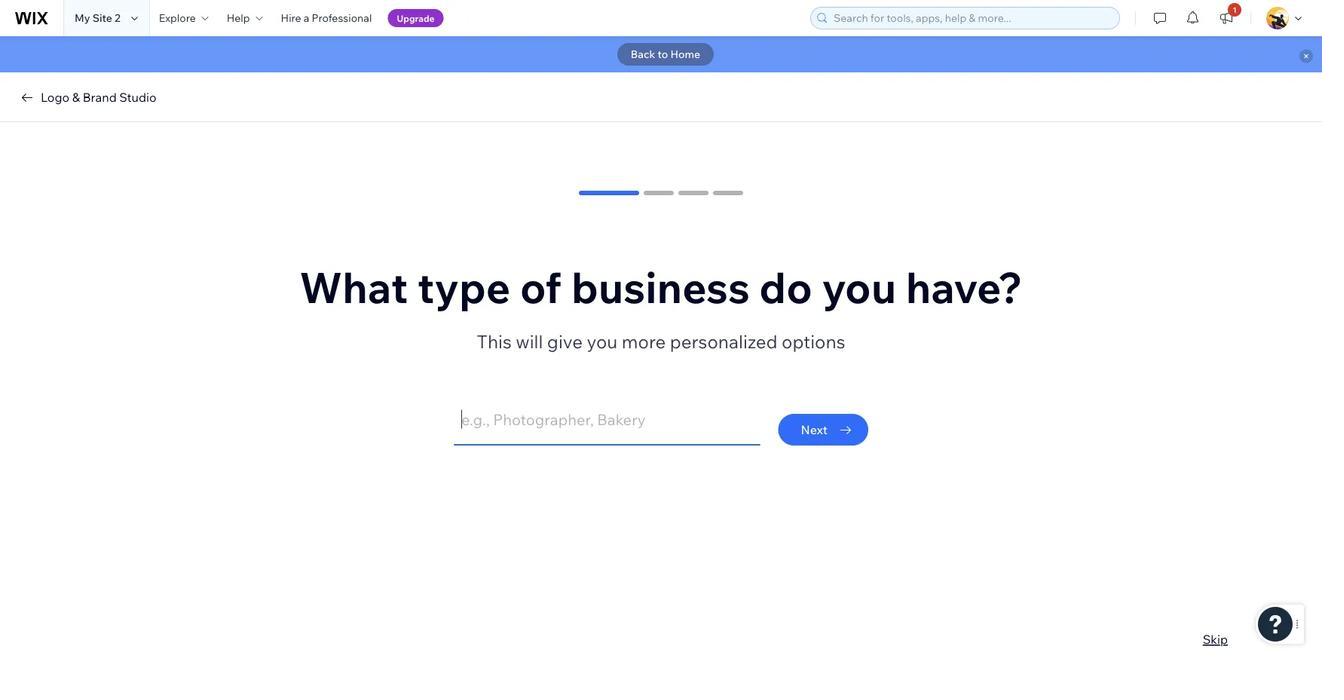 Task type: locate. For each thing, give the bounding box(es) containing it.
1 vertical spatial you
[[587, 330, 618, 353]]

do
[[760, 261, 813, 314]]

back to home alert
[[0, 36, 1323, 72]]

&
[[72, 90, 80, 105]]

2
[[115, 11, 120, 25]]

next
[[801, 422, 828, 437]]

type
[[418, 261, 511, 314]]

this
[[477, 330, 512, 353]]

help button
[[218, 0, 272, 36]]

you up options
[[822, 261, 897, 314]]

back to home button
[[617, 43, 714, 66]]

logo
[[41, 90, 69, 105]]

e.g., Photographer, Bakery text field
[[462, 400, 753, 438]]

1
[[1233, 5, 1237, 14]]

my
[[75, 11, 90, 25]]

brand
[[83, 90, 117, 105]]

upgrade
[[397, 12, 435, 24]]

0 horizontal spatial you
[[587, 330, 618, 353]]

you
[[822, 261, 897, 314], [587, 330, 618, 353]]

you right give
[[587, 330, 618, 353]]

home
[[671, 48, 701, 61]]

what
[[300, 261, 408, 314]]

more
[[622, 330, 666, 353]]

1 horizontal spatial you
[[822, 261, 897, 314]]

back to home
[[631, 48, 701, 61]]

next button
[[779, 414, 869, 446]]

site
[[92, 11, 112, 25]]

Search for tools, apps, help & more... field
[[830, 8, 1115, 29]]

options
[[782, 330, 846, 353]]

0 vertical spatial you
[[822, 261, 897, 314]]



Task type: vqa. For each thing, say whether or not it's contained in the screenshot.
'Blockify Fraud IP Blocker poster' image
no



Task type: describe. For each thing, give the bounding box(es) containing it.
help
[[227, 11, 250, 25]]

business
[[572, 261, 750, 314]]

logo & brand studio
[[41, 90, 157, 105]]

to
[[658, 48, 668, 61]]

of
[[520, 261, 562, 314]]

studio
[[119, 90, 157, 105]]

hire a professional link
[[272, 0, 381, 36]]

personalized
[[670, 330, 778, 353]]

my site 2
[[75, 11, 120, 25]]

what type of business do you have?
[[300, 261, 1023, 314]]

1 button
[[1210, 0, 1244, 36]]

upgrade button
[[388, 9, 444, 27]]

have?
[[906, 261, 1023, 314]]

a
[[304, 11, 310, 25]]

explore
[[159, 11, 196, 25]]

this will give you more personalized options
[[477, 330, 846, 353]]

logo & brand studio button
[[18, 88, 157, 106]]

hire a professional
[[281, 11, 372, 25]]

back
[[631, 48, 656, 61]]

skip
[[1203, 632, 1228, 647]]

hire
[[281, 11, 301, 25]]

give
[[547, 330, 583, 353]]

professional
[[312, 11, 372, 25]]

skip button
[[1203, 630, 1228, 649]]

will
[[516, 330, 543, 353]]



